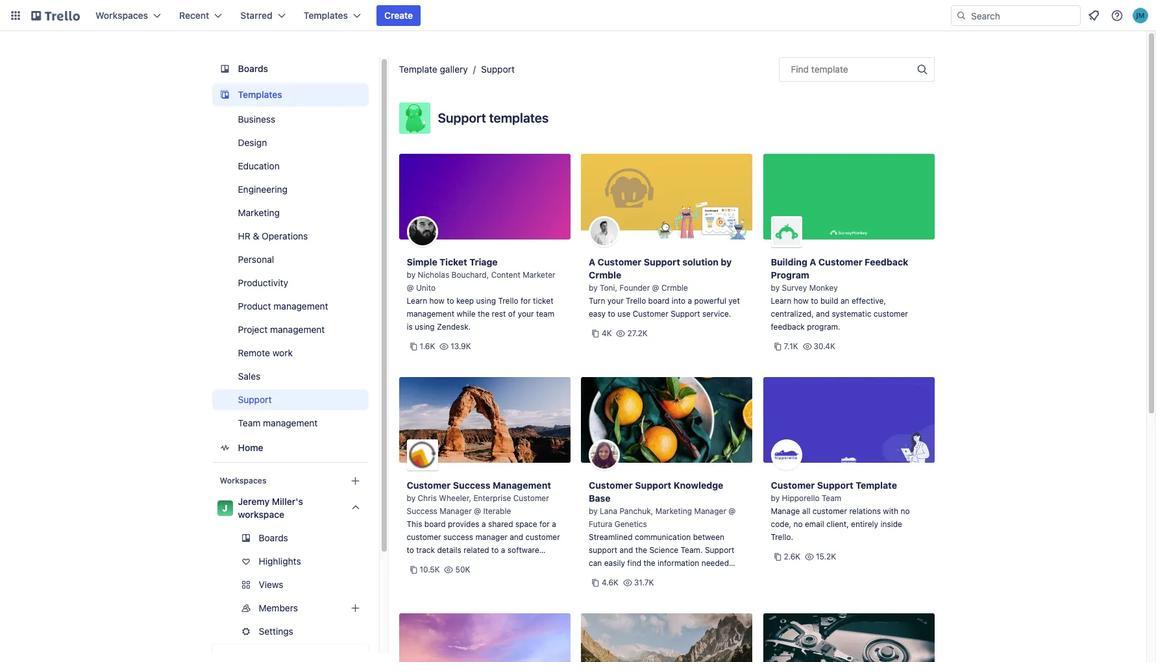 Task type: describe. For each thing, give the bounding box(es) containing it.
4.6k
[[602, 578, 619, 587]]

submit
[[605, 571, 629, 581]]

a down request
[[646, 584, 651, 594]]

members
[[259, 602, 298, 613]]

marketer
[[523, 270, 555, 280]]

management for project management
[[270, 324, 325, 335]]

template inside customer support template by hipporello team manage all customer relations with no code, no email client, entirely inside trello.
[[856, 480, 897, 491]]

boards for home
[[238, 63, 268, 74]]

to inside a customer support solution by crmble by toni, founder @ crmble turn your trello board into a powerful yet easy to use customer support service.
[[608, 309, 615, 319]]

jeremy miller's workspace
[[238, 496, 303, 520]]

founder
[[620, 283, 650, 293]]

trello.
[[771, 532, 793, 542]]

a down manager
[[501, 545, 505, 555]]

0 vertical spatial science
[[649, 545, 678, 555]]

the inside simple ticket triage by nicholas bouchard, content marketer @ unito learn how to keep using trello for ticket management while the rest of your team is using zendesk.
[[478, 309, 490, 319]]

templates button
[[296, 5, 369, 26]]

and inside customer success management by chris wheeler, enterprise customer success manager @ iterable this board provides a shared space for a customer success manager and customer to track details related to a software deployment.
[[510, 532, 523, 542]]

necessity.
[[653, 584, 689, 594]]

while
[[457, 309, 476, 319]]

building a customer feedback program by survey monkey learn how to build an effective, centralized, and systematic customer feedback program.
[[771, 256, 908, 332]]

by inside customer support template by hipporello team manage all customer relations with no code, no email client, entirely inside trello.
[[771, 493, 780, 503]]

templates inside templates popup button
[[304, 10, 348, 21]]

toni,
[[600, 283, 617, 293]]

trello inside a customer support solution by crmble by toni, founder @ crmble turn your trello board into a powerful yet easy to use customer support service.
[[626, 296, 646, 306]]

program
[[771, 269, 809, 280]]

sales link
[[212, 366, 368, 387]]

there
[[617, 584, 636, 594]]

triage
[[469, 256, 498, 267]]

management for team management
[[263, 417, 318, 428]]

highlights
[[259, 556, 301, 567]]

powerful
[[694, 296, 726, 306]]

by right solution
[[721, 256, 732, 267]]

project management link
[[212, 319, 368, 340]]

deployment.
[[407, 558, 452, 568]]

settings link
[[212, 621, 381, 642]]

@ inside a customer support solution by crmble by toni, founder @ crmble turn your trello board into a powerful yet easy to use customer support service.
[[652, 283, 659, 293]]

of
[[508, 309, 516, 319]]

a inside building a customer feedback program by survey monkey learn how to build an effective, centralized, and systematic customer feedback program.
[[810, 256, 816, 267]]

education
[[238, 160, 280, 171]]

a customer support solution by crmble by toni, founder @ crmble turn your trello board into a powerful yet easy to use customer support service.
[[589, 256, 740, 319]]

1 vertical spatial no
[[793, 519, 803, 529]]

needed
[[701, 558, 729, 568]]

1 horizontal spatial no
[[901, 506, 910, 516]]

toni, founder @ crmble image
[[589, 216, 620, 247]]

workspace
[[238, 509, 284, 520]]

marketing link
[[212, 203, 368, 223]]

for inside customer success management by chris wheeler, enterprise customer success manager @ iterable this board provides a shared space for a customer success manager and customer to track details related to a software deployment.
[[539, 519, 550, 529]]

workspaces button
[[88, 5, 169, 26]]

0 horizontal spatial support link
[[212, 389, 368, 410]]

relations
[[849, 506, 881, 516]]

create
[[384, 10, 413, 21]]

easily
[[604, 558, 625, 568]]

systematic
[[832, 309, 871, 319]]

business link
[[212, 109, 368, 130]]

this
[[407, 519, 422, 529]]

learn inside building a customer feedback program by survey monkey learn how to build an effective, centralized, and systematic customer feedback program.
[[771, 296, 791, 306]]

open information menu image
[[1111, 9, 1124, 22]]

customer up track
[[407, 532, 441, 542]]

ticket
[[440, 256, 467, 267]]

@ inside simple ticket triage by nicholas bouchard, content marketer @ unito learn how to keep using trello for ticket management while the rest of your team is using zendesk.
[[407, 283, 414, 293]]

27.2k
[[627, 328, 648, 338]]

your inside simple ticket triage by nicholas bouchard, content marketer @ unito learn how to keep using trello for ticket management while the rest of your team is using zendesk.
[[518, 309, 534, 319]]

chris
[[418, 493, 437, 503]]

by inside customer support knowledge base by lana panchuk, marketing manager @ futura genetics streamlined communication between support and the science team. support can easily find the information needed and submit a request to the science team in case there is a necessity.
[[589, 506, 598, 516]]

design link
[[212, 132, 368, 153]]

members link
[[212, 598, 381, 619]]

find
[[791, 64, 809, 75]]

0 vertical spatial template
[[399, 64, 437, 75]]

board image
[[217, 61, 233, 77]]

support inside customer support template by hipporello team manage all customer relations with no code, no email client, entirely inside trello.
[[817, 480, 853, 491]]

settings
[[259, 626, 293, 637]]

details
[[437, 545, 461, 555]]

for inside simple ticket triage by nicholas bouchard, content marketer @ unito learn how to keep using trello for ticket management while the rest of your team is using zendesk.
[[521, 296, 531, 306]]

content
[[491, 270, 520, 280]]

into
[[672, 296, 686, 306]]

effective,
[[852, 296, 886, 306]]

0 vertical spatial success
[[453, 480, 490, 491]]

a up manager
[[482, 519, 486, 529]]

0 vertical spatial marketing
[[238, 207, 280, 218]]

support up needed
[[705, 545, 734, 555]]

and down can on the right
[[589, 571, 602, 581]]

0 horizontal spatial team
[[238, 417, 260, 428]]

team
[[536, 309, 554, 319]]

customer support knowledge base by lana panchuk, marketing manager @ futura genetics streamlined communication between support and the science team. support can easily find the information needed and submit a request to the science team in case there is a necessity.
[[589, 480, 743, 594]]

marketing inside customer support knowledge base by lana panchuk, marketing manager @ futura genetics streamlined communication between support and the science team. support can easily find the information needed and submit a request to the science team in case there is a necessity.
[[655, 506, 692, 516]]

customer inside customer support template by hipporello team manage all customer relations with no code, no email client, entirely inside trello.
[[813, 506, 847, 516]]

a right space
[[552, 519, 556, 529]]

productivity
[[238, 277, 288, 288]]

use
[[617, 309, 630, 319]]

miller's
[[272, 496, 303, 507]]

0 vertical spatial crmble
[[589, 269, 621, 280]]

building
[[771, 256, 807, 267]]

space
[[515, 519, 537, 529]]

create a workspace image
[[348, 473, 363, 489]]

boards link for views
[[212, 528, 368, 548]]

feedback
[[865, 256, 908, 267]]

knowledge
[[674, 480, 723, 491]]

related
[[464, 545, 489, 555]]

forward image inside members link
[[366, 600, 381, 616]]

remote
[[238, 347, 270, 358]]

management for product management
[[273, 301, 328, 312]]

email
[[805, 519, 824, 529]]

home image
[[217, 440, 233, 456]]

Search field
[[966, 6, 1080, 25]]

an
[[841, 296, 849, 306]]

1.6k
[[420, 341, 435, 351]]

template gallery link
[[399, 64, 468, 75]]

yet
[[728, 296, 740, 306]]

1 vertical spatial workspaces
[[220, 476, 266, 486]]

support down into
[[671, 309, 700, 319]]

base
[[589, 493, 611, 504]]

chris wheeler, enterprise customer success manager @ iterable image
[[407, 439, 438, 471]]

home link
[[212, 436, 368, 460]]

rest
[[492, 309, 506, 319]]

templates inside the "templates" link
[[238, 89, 282, 100]]

a down find
[[632, 571, 636, 581]]

ticket
[[533, 296, 553, 306]]

hr & operations
[[238, 230, 308, 241]]

the down information
[[678, 571, 690, 581]]

support icon image
[[399, 103, 430, 134]]

survey
[[782, 283, 807, 293]]

product
[[238, 301, 271, 312]]

in
[[589, 584, 595, 594]]

code,
[[771, 519, 791, 529]]

team.
[[681, 545, 703, 555]]

support right support icon
[[438, 110, 486, 125]]

a inside a customer support solution by crmble by toni, founder @ crmble turn your trello board into a powerful yet easy to use customer support service.
[[589, 256, 595, 267]]

customer support template by hipporello team manage all customer relations with no code, no email client, entirely inside trello.
[[771, 480, 910, 542]]

gallery
[[440, 64, 468, 75]]

can
[[589, 558, 602, 568]]



Task type: vqa. For each thing, say whether or not it's contained in the screenshot.


Task type: locate. For each thing, give the bounding box(es) containing it.
@ right founder
[[652, 283, 659, 293]]

starred button
[[233, 5, 293, 26]]

team inside customer support template by hipporello team manage all customer relations with no code, no email client, entirely inside trello.
[[822, 493, 841, 503]]

success up wheeler, on the bottom left of page
[[453, 480, 490, 491]]

by down base
[[589, 506, 598, 516]]

engineering
[[238, 184, 288, 195]]

1 vertical spatial science
[[692, 571, 721, 581]]

boards right board image at the left top of page
[[238, 63, 268, 74]]

support right gallery
[[481, 64, 515, 75]]

personal
[[238, 254, 274, 265]]

business
[[238, 114, 275, 125]]

@ left manage
[[728, 506, 736, 516]]

customer inside building a customer feedback program by survey monkey learn how to build an effective, centralized, and systematic customer feedback program.
[[873, 309, 908, 319]]

1 vertical spatial boards link
[[212, 528, 368, 548]]

trello down founder
[[626, 296, 646, 306]]

boards link
[[212, 57, 368, 80], [212, 528, 368, 548]]

forward image
[[366, 577, 381, 593], [366, 600, 381, 616]]

enterprise
[[473, 493, 511, 503]]

iterable
[[483, 506, 511, 516]]

31.7k
[[634, 578, 654, 587]]

0 horizontal spatial a
[[589, 256, 595, 267]]

feedback
[[771, 322, 805, 332]]

1 vertical spatial success
[[407, 506, 437, 516]]

is
[[407, 322, 413, 332], [638, 584, 644, 594]]

no right with
[[901, 506, 910, 516]]

simple
[[407, 256, 437, 267]]

survey monkey image
[[771, 216, 802, 247]]

1 horizontal spatial for
[[539, 519, 550, 529]]

how down unito
[[429, 296, 444, 306]]

information
[[658, 558, 699, 568]]

1 vertical spatial templates
[[238, 89, 282, 100]]

inside
[[880, 519, 902, 529]]

1 manager from the left
[[440, 506, 472, 516]]

team up client,
[[822, 493, 841, 503]]

the up find
[[635, 545, 647, 555]]

to inside building a customer feedback program by survey monkey learn how to build an effective, centralized, and systematic customer feedback program.
[[811, 296, 818, 306]]

back to home image
[[31, 5, 80, 26]]

0 notifications image
[[1086, 8, 1102, 23]]

1 horizontal spatial workspaces
[[220, 476, 266, 486]]

starred
[[240, 10, 272, 21]]

@ up the provides
[[474, 506, 481, 516]]

1 vertical spatial forward image
[[366, 600, 381, 616]]

to up necessity.
[[668, 571, 676, 581]]

1 a from the left
[[589, 256, 595, 267]]

customer up 27.2k
[[633, 309, 668, 319]]

1 vertical spatial board
[[424, 519, 446, 529]]

nicholas bouchard, content marketer @ unito image
[[407, 216, 438, 247]]

support down sales
[[238, 394, 272, 405]]

@ inside customer support knowledge base by lana panchuk, marketing manager @ futura genetics streamlined communication between support and the science team. support can easily find the information needed and submit a request to the science team in case there is a necessity.
[[728, 506, 736, 516]]

1 vertical spatial using
[[415, 322, 435, 332]]

centralized,
[[771, 309, 814, 319]]

0 horizontal spatial templates
[[238, 89, 282, 100]]

engineering link
[[212, 179, 368, 200]]

1 horizontal spatial team
[[723, 571, 743, 581]]

lana
[[600, 506, 617, 516]]

to left build
[[811, 296, 818, 306]]

a inside a customer support solution by crmble by toni, founder @ crmble turn your trello board into a powerful yet easy to use customer support service.
[[688, 296, 692, 306]]

0 vertical spatial using
[[476, 296, 496, 306]]

team inside customer support knowledge base by lana panchuk, marketing manager @ futura genetics streamlined communication between support and the science team. support can easily find the information needed and submit a request to the science team in case there is a necessity.
[[723, 571, 743, 581]]

by up 'turn'
[[589, 283, 598, 293]]

by left survey
[[771, 283, 780, 293]]

is inside customer support knowledge base by lana panchuk, marketing manager @ futura genetics streamlined communication between support and the science team. support can easily find the information needed and submit a request to the science team in case there is a necessity.
[[638, 584, 644, 594]]

and up find
[[620, 545, 633, 555]]

team management
[[238, 417, 318, 428]]

1 horizontal spatial templates
[[304, 10, 348, 21]]

by inside simple ticket triage by nicholas bouchard, content marketer @ unito learn how to keep using trello for ticket management while the rest of your team is using zendesk.
[[407, 270, 416, 280]]

0 vertical spatial for
[[521, 296, 531, 306]]

support
[[589, 545, 617, 555]]

management inside simple ticket triage by nicholas bouchard, content marketer @ unito learn how to keep using trello for ticket management while the rest of your team is using zendesk.
[[407, 309, 454, 319]]

for left ticket
[[521, 296, 531, 306]]

1 horizontal spatial template
[[856, 480, 897, 491]]

team down needed
[[723, 571, 743, 581]]

template board image
[[217, 87, 233, 103]]

boards link up the "templates" link
[[212, 57, 368, 80]]

primary element
[[0, 0, 1156, 31]]

support
[[481, 64, 515, 75], [438, 110, 486, 125], [644, 256, 680, 267], [671, 309, 700, 319], [238, 394, 272, 405], [635, 480, 671, 491], [817, 480, 853, 491], [705, 545, 734, 555]]

a right into
[[688, 296, 692, 306]]

1 trello from the left
[[498, 296, 518, 306]]

between
[[693, 532, 724, 542]]

education link
[[212, 156, 368, 177]]

forward image right add image
[[366, 600, 381, 616]]

case
[[597, 584, 615, 594]]

1 vertical spatial template
[[856, 480, 897, 491]]

board inside customer success management by chris wheeler, enterprise customer success manager @ iterable this board provides a shared space for a customer success manager and customer to track details related to a software deployment.
[[424, 519, 446, 529]]

marketing up &
[[238, 207, 280, 218]]

boards for views
[[259, 532, 288, 543]]

with
[[883, 506, 898, 516]]

1 horizontal spatial a
[[810, 256, 816, 267]]

the left rest
[[478, 309, 490, 319]]

learn up centralized,
[[771, 296, 791, 306]]

customer up base
[[589, 480, 633, 491]]

1 horizontal spatial success
[[453, 480, 490, 491]]

remote work
[[238, 347, 293, 358]]

0 vertical spatial support link
[[481, 64, 515, 75]]

request
[[638, 571, 666, 581]]

1 vertical spatial support link
[[212, 389, 368, 410]]

0 horizontal spatial trello
[[498, 296, 518, 306]]

templates
[[304, 10, 348, 21], [238, 89, 282, 100]]

customer up monkey
[[818, 256, 862, 267]]

templates up business
[[238, 89, 282, 100]]

0 vertical spatial boards
[[238, 63, 268, 74]]

project management
[[238, 324, 325, 335]]

futura
[[589, 519, 612, 529]]

how down survey
[[794, 296, 809, 306]]

2 vertical spatial team
[[723, 571, 743, 581]]

views link
[[212, 574, 381, 595]]

wheeler,
[[439, 493, 471, 503]]

1 horizontal spatial is
[[638, 584, 644, 594]]

your right of at the top left of page
[[518, 309, 534, 319]]

1 horizontal spatial trello
[[626, 296, 646, 306]]

highlights link
[[212, 551, 368, 572]]

and up software
[[510, 532, 523, 542]]

2 how from the left
[[794, 296, 809, 306]]

a down toni, founder @ crmble image
[[589, 256, 595, 267]]

success down chris
[[407, 506, 437, 516]]

jeremy miller (jeremymiller198) image
[[1133, 8, 1148, 23]]

no down all
[[793, 519, 803, 529]]

1 vertical spatial boards
[[259, 532, 288, 543]]

manager inside customer success management by chris wheeler, enterprise customer success manager @ iterable this board provides a shared space for a customer success manager and customer to track details related to a software deployment.
[[440, 506, 472, 516]]

is left zendesk.
[[407, 322, 413, 332]]

science
[[649, 545, 678, 555], [692, 571, 721, 581]]

how inside simple ticket triage by nicholas bouchard, content marketer @ unito learn how to keep using trello for ticket management while the rest of your team is using zendesk.
[[429, 296, 444, 306]]

15.2k
[[816, 552, 836, 561]]

1 horizontal spatial how
[[794, 296, 809, 306]]

customer up toni,
[[598, 256, 642, 267]]

to
[[447, 296, 454, 306], [811, 296, 818, 306], [608, 309, 615, 319], [407, 545, 414, 555], [491, 545, 499, 555], [668, 571, 676, 581]]

support link up the team management link on the bottom
[[212, 389, 368, 410]]

personal link
[[212, 249, 368, 270]]

add image
[[348, 600, 363, 616]]

for right space
[[539, 519, 550, 529]]

1 horizontal spatial crmble
[[661, 283, 688, 293]]

a right building
[[810, 256, 816, 267]]

management up home link
[[263, 417, 318, 428]]

1 horizontal spatial science
[[692, 571, 721, 581]]

using up rest
[[476, 296, 496, 306]]

0 vertical spatial templates
[[304, 10, 348, 21]]

track
[[416, 545, 435, 555]]

boards link for home
[[212, 57, 368, 80]]

by down simple
[[407, 270, 416, 280]]

0 horizontal spatial crmble
[[589, 269, 621, 280]]

crmble up toni,
[[589, 269, 621, 280]]

support inside support link
[[238, 394, 272, 405]]

0 vertical spatial workspaces
[[95, 10, 148, 21]]

1 vertical spatial crmble
[[661, 283, 688, 293]]

find template
[[791, 64, 848, 75]]

customer up client,
[[813, 506, 847, 516]]

1 how from the left
[[429, 296, 444, 306]]

boards link up highlights link
[[212, 528, 368, 548]]

your down toni,
[[607, 296, 624, 306]]

by up manage
[[771, 493, 780, 503]]

by
[[721, 256, 732, 267], [407, 270, 416, 280], [589, 283, 598, 293], [771, 283, 780, 293], [407, 493, 416, 503], [771, 493, 780, 503], [589, 506, 598, 516]]

0 horizontal spatial your
[[518, 309, 534, 319]]

1 boards link from the top
[[212, 57, 368, 80]]

to inside customer support knowledge base by lana panchuk, marketing manager @ futura genetics streamlined communication between support and the science team. support can easily find the information needed and submit a request to the science team in case there is a necessity.
[[668, 571, 676, 581]]

1 vertical spatial your
[[518, 309, 534, 319]]

template left gallery
[[399, 64, 437, 75]]

13.9k
[[451, 341, 471, 351]]

is inside simple ticket triage by nicholas bouchard, content marketer @ unito learn how to keep using trello for ticket management while the rest of your team is using zendesk.
[[407, 322, 413, 332]]

1 horizontal spatial board
[[648, 296, 670, 306]]

0 horizontal spatial workspaces
[[95, 10, 148, 21]]

and up program.
[[816, 309, 830, 319]]

0 vertical spatial forward image
[[366, 577, 381, 593]]

0 vertical spatial no
[[901, 506, 910, 516]]

unito
[[416, 283, 436, 293]]

2 horizontal spatial team
[[822, 493, 841, 503]]

0 horizontal spatial how
[[429, 296, 444, 306]]

board right the this
[[424, 519, 446, 529]]

0 vertical spatial team
[[238, 417, 260, 428]]

hipporello team image
[[771, 439, 802, 471]]

boards
[[238, 63, 268, 74], [259, 532, 288, 543]]

@ inside customer success management by chris wheeler, enterprise customer success manager @ iterable this board provides a shared space for a customer success manager and customer to track details related to a software deployment.
[[474, 506, 481, 516]]

learn down unito
[[407, 296, 427, 306]]

work
[[272, 347, 293, 358]]

hipporello
[[782, 493, 820, 503]]

manager down wheeler, on the bottom left of page
[[440, 506, 472, 516]]

how
[[429, 296, 444, 306], [794, 296, 809, 306]]

sales
[[238, 371, 260, 382]]

hr
[[238, 230, 250, 241]]

trello inside simple ticket triage by nicholas bouchard, content marketer @ unito learn how to keep using trello for ticket management while the rest of your team is using zendesk.
[[498, 296, 518, 306]]

marketing up communication
[[655, 506, 692, 516]]

1 horizontal spatial your
[[607, 296, 624, 306]]

0 vertical spatial board
[[648, 296, 670, 306]]

program.
[[807, 322, 840, 332]]

to inside simple ticket triage by nicholas bouchard, content marketer @ unito learn how to keep using trello for ticket management while the rest of your team is using zendesk.
[[447, 296, 454, 306]]

customer success management by chris wheeler, enterprise customer success manager @ iterable this board provides a shared space for a customer success manager and customer to track details related to a software deployment.
[[407, 480, 560, 568]]

template
[[399, 64, 437, 75], [856, 480, 897, 491]]

trello up of at the top left of page
[[498, 296, 518, 306]]

1 horizontal spatial support link
[[481, 64, 515, 75]]

0 horizontal spatial template
[[399, 64, 437, 75]]

support up founder
[[644, 256, 680, 267]]

is right there
[[638, 584, 644, 594]]

2 a from the left
[[810, 256, 816, 267]]

2 forward image from the top
[[366, 600, 381, 616]]

learn inside simple ticket triage by nicholas bouchard, content marketer @ unito learn how to keep using trello for ticket management while the rest of your team is using zendesk.
[[407, 296, 427, 306]]

to left use
[[608, 309, 615, 319]]

0 horizontal spatial science
[[649, 545, 678, 555]]

management down productivity link
[[273, 301, 328, 312]]

@
[[407, 283, 414, 293], [652, 283, 659, 293], [474, 506, 481, 516], [728, 506, 736, 516]]

search image
[[956, 10, 966, 21]]

and inside building a customer feedback program by survey monkey learn how to build an effective, centralized, and systematic customer feedback program.
[[816, 309, 830, 319]]

product management link
[[212, 296, 368, 317]]

customer down management
[[513, 493, 549, 503]]

recent button
[[171, 5, 230, 26]]

to down manager
[[491, 545, 499, 555]]

1 vertical spatial team
[[822, 493, 841, 503]]

2.6k
[[784, 552, 800, 561]]

customer down the effective,
[[873, 309, 908, 319]]

0 horizontal spatial is
[[407, 322, 413, 332]]

monkey
[[809, 283, 838, 293]]

support up panchuk,
[[635, 480, 671, 491]]

workspaces inside dropdown button
[[95, 10, 148, 21]]

project
[[238, 324, 268, 335]]

the up request
[[644, 558, 655, 568]]

@ left unito
[[407, 283, 414, 293]]

1 horizontal spatial marketing
[[655, 506, 692, 516]]

by left chris
[[407, 493, 416, 503]]

2 boards link from the top
[[212, 528, 368, 548]]

product management
[[238, 301, 328, 312]]

0 horizontal spatial learn
[[407, 296, 427, 306]]

customer inside customer support template by hipporello team manage all customer relations with no code, no email client, entirely inside trello.
[[771, 480, 815, 491]]

0 horizontal spatial for
[[521, 296, 531, 306]]

how inside building a customer feedback program by survey monkey learn how to build an effective, centralized, and systematic customer feedback program.
[[794, 296, 809, 306]]

and
[[816, 309, 830, 319], [510, 532, 523, 542], [620, 545, 633, 555], [589, 571, 602, 581]]

management down product management link on the top left
[[270, 324, 325, 335]]

to left track
[[407, 545, 414, 555]]

templates right starred popup button
[[304, 10, 348, 21]]

customer inside building a customer feedback program by survey monkey learn how to build an effective, centralized, and systematic customer feedback program.
[[818, 256, 862, 267]]

2 learn from the left
[[771, 296, 791, 306]]

support up hipporello
[[817, 480, 853, 491]]

your inside a customer support solution by crmble by toni, founder @ crmble turn your trello board into a powerful yet easy to use customer support service.
[[607, 296, 624, 306]]

board left into
[[648, 296, 670, 306]]

recent
[[179, 10, 209, 21]]

Find template field
[[779, 57, 934, 82]]

customer up hipporello
[[771, 480, 815, 491]]

marketing
[[238, 207, 280, 218], [655, 506, 692, 516]]

hr & operations link
[[212, 226, 368, 247]]

30.4k
[[814, 341, 835, 351]]

0 vertical spatial is
[[407, 322, 413, 332]]

0 vertical spatial your
[[607, 296, 624, 306]]

forward image up forward image
[[366, 577, 381, 593]]

solution
[[682, 256, 718, 267]]

50k
[[455, 565, 470, 574]]

support templates
[[438, 110, 549, 125]]

2 manager from the left
[[694, 506, 726, 516]]

1 horizontal spatial learn
[[771, 296, 791, 306]]

using up 1.6k
[[415, 322, 435, 332]]

0 horizontal spatial success
[[407, 506, 437, 516]]

manager inside customer support knowledge base by lana panchuk, marketing manager @ futura genetics streamlined communication between support and the science team. support can easily find the information needed and submit a request to the science team in case there is a necessity.
[[694, 506, 726, 516]]

no
[[901, 506, 910, 516], [793, 519, 803, 529]]

0 horizontal spatial using
[[415, 322, 435, 332]]

team up home
[[238, 417, 260, 428]]

lana panchuk, marketing manager @ futura genetics image
[[589, 439, 620, 471]]

science down communication
[[649, 545, 678, 555]]

boards up "highlights" in the left of the page
[[259, 532, 288, 543]]

2 trello from the left
[[626, 296, 646, 306]]

forward image inside 'views' link
[[366, 577, 381, 593]]

1 learn from the left
[[407, 296, 427, 306]]

0 horizontal spatial marketing
[[238, 207, 280, 218]]

customer down space
[[525, 532, 560, 542]]

science down needed
[[692, 571, 721, 581]]

1 vertical spatial marketing
[[655, 506, 692, 516]]

customer inside customer support knowledge base by lana panchuk, marketing manager @ futura genetics streamlined communication between support and the science team. support can easily find the information needed and submit a request to the science team in case there is a necessity.
[[589, 480, 633, 491]]

0 horizontal spatial no
[[793, 519, 803, 529]]

your
[[607, 296, 624, 306], [518, 309, 534, 319]]

find
[[627, 558, 641, 568]]

by inside customer success management by chris wheeler, enterprise customer success manager @ iterable this board provides a shared space for a customer success manager and customer to track details related to a software deployment.
[[407, 493, 416, 503]]

manager
[[475, 532, 507, 542]]

7.1k
[[784, 341, 798, 351]]

for
[[521, 296, 531, 306], [539, 519, 550, 529]]

customer up chris
[[407, 480, 451, 491]]

bouchard,
[[451, 270, 489, 280]]

1 forward image from the top
[[366, 577, 381, 593]]

template up relations
[[856, 480, 897, 491]]

0 horizontal spatial board
[[424, 519, 446, 529]]

switch to… image
[[9, 9, 22, 22]]

0 vertical spatial boards link
[[212, 57, 368, 80]]

by inside building a customer feedback program by survey monkey learn how to build an effective, centralized, and systematic customer feedback program.
[[771, 283, 780, 293]]

genetics
[[615, 519, 647, 529]]

1 horizontal spatial manager
[[694, 506, 726, 516]]

board inside a customer support solution by crmble by toni, founder @ crmble turn your trello board into a powerful yet easy to use customer support service.
[[648, 296, 670, 306]]

0 horizontal spatial manager
[[440, 506, 472, 516]]

productivity link
[[212, 273, 368, 293]]

to left keep
[[447, 296, 454, 306]]

management down unito
[[407, 309, 454, 319]]

forward image
[[366, 624, 381, 639]]

1 vertical spatial is
[[638, 584, 644, 594]]

crmble up into
[[661, 283, 688, 293]]

1 horizontal spatial using
[[476, 296, 496, 306]]

manager up between
[[694, 506, 726, 516]]

1 vertical spatial for
[[539, 519, 550, 529]]

support link right gallery
[[481, 64, 515, 75]]



